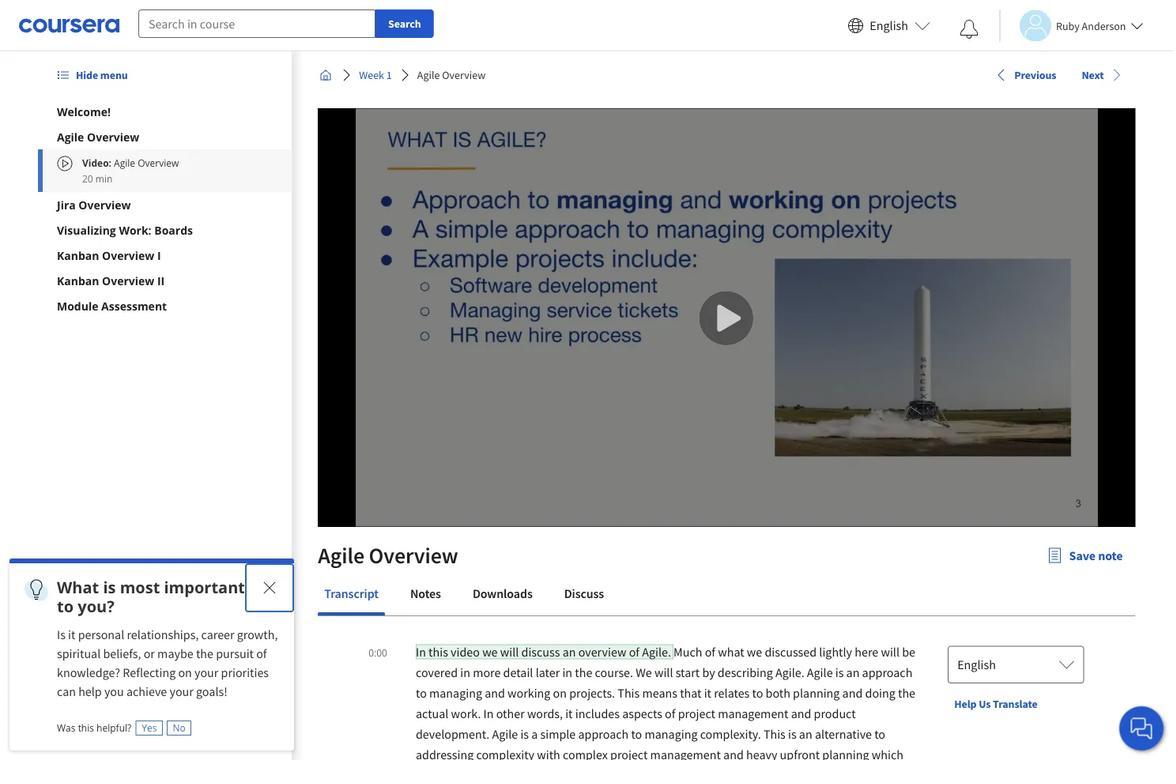 Task type: locate. For each thing, give the bounding box(es) containing it.
knowledge?
[[57, 665, 120, 681]]

here
[[855, 645, 879, 660]]

the for of
[[196, 646, 214, 662]]

what is most important to you?
[[57, 577, 245, 617]]

overview down visualizing work: boards
[[102, 248, 155, 263]]

managing down this means that it relates to both planning and doing the actual work.
[[645, 727, 698, 743]]

1 horizontal spatial an
[[799, 727, 812, 743]]

be
[[902, 645, 916, 660]]

next button
[[1076, 61, 1129, 89]]

this means that it relates to both planning and doing the actual work. button
[[416, 686, 916, 722]]

career
[[201, 627, 235, 643]]

the up projects.
[[575, 665, 592, 681]]

0 vertical spatial agile overview
[[417, 68, 485, 82]]

1 kanban from the top
[[57, 248, 99, 263]]

us
[[979, 698, 991, 712]]

0 horizontal spatial in
[[416, 645, 426, 660]]

project inside this is an alternative to addressing complexity with complex project management and
[[610, 747, 648, 761]]

management inside in other words, it includes aspects of project management and product development.
[[718, 706, 789, 722]]

0 vertical spatial your
[[195, 665, 219, 681]]

0 horizontal spatial project
[[610, 747, 648, 761]]

1 vertical spatial in
[[483, 706, 494, 722]]

1 horizontal spatial in
[[483, 706, 494, 722]]

an right discuss
[[562, 645, 576, 660]]

0 vertical spatial management
[[718, 706, 789, 722]]

of down "growth,"
[[256, 646, 267, 662]]

and inside this means that it relates to both planning and doing the actual work.
[[842, 686, 863, 702]]

we up "describing"
[[747, 645, 762, 660]]

was
[[57, 722, 76, 735]]

0:00 for 0:00
[[368, 647, 387, 660]]

0 horizontal spatial on
[[178, 665, 192, 681]]

1 vertical spatial agile overview
[[57, 129, 139, 144]]

0:00 left /
[[393, 520, 415, 535]]

this up aspects
[[618, 686, 640, 702]]

kanban overview i
[[57, 248, 161, 263]]

agile overview link
[[411, 61, 492, 89]]

this up covered
[[428, 645, 448, 660]]

previous
[[1014, 68, 1057, 82]]

1 horizontal spatial managing
[[645, 727, 698, 743]]

english inside button
[[870, 18, 909, 34]]

2 vertical spatial it
[[565, 706, 573, 722]]

projects.
[[569, 686, 615, 702]]

0 vertical spatial managing
[[429, 686, 482, 702]]

0 vertical spatial kanban
[[57, 248, 99, 263]]

0 horizontal spatial this
[[618, 686, 640, 702]]

this inside the in this video we will discuss an overview of agile. much of what we discussed lightly here will be covered in more detail later in the course. we will start by describing agile.
[[428, 645, 448, 660]]

and down planning
[[791, 706, 811, 722]]

1 in from the left
[[460, 665, 470, 681]]

0 horizontal spatial this
[[78, 722, 94, 735]]

0 horizontal spatial 0:00
[[368, 647, 387, 660]]

1 horizontal spatial english
[[958, 657, 996, 673]]

overview inside 'kanban overview i' dropdown button
[[102, 248, 155, 263]]

on down the 'later'
[[553, 686, 567, 702]]

video: agile overview 20 min
[[82, 156, 179, 185]]

aspects
[[622, 706, 662, 722]]

overview inside 'jira overview' dropdown button
[[79, 197, 131, 212]]

0 horizontal spatial the
[[196, 646, 214, 662]]

the
[[196, 646, 214, 662], [575, 665, 592, 681], [898, 686, 916, 702]]

1 horizontal spatial your
[[195, 665, 219, 681]]

2 horizontal spatial it
[[704, 686, 711, 702]]

approach inside the "agile is an approach to managing and working on projects."
[[862, 665, 913, 681]]

jira overview
[[57, 197, 131, 212]]

2 vertical spatial the
[[898, 686, 916, 702]]

1 vertical spatial project
[[610, 747, 648, 761]]

project down agile is a simple approach to managing complexity. 'button'
[[610, 747, 648, 761]]

the right doing
[[898, 686, 916, 702]]

/
[[421, 520, 425, 535]]

this is an alternative to addressing complexity with complex project management and button
[[416, 727, 885, 761]]

covered
[[416, 665, 458, 681]]

overview inside video: agile overview 20 min
[[138, 156, 179, 169]]

it inside in other words, it includes aspects of project management and product development.
[[565, 706, 573, 722]]

we up more in the left of the page
[[482, 645, 498, 660]]

the inside is it personal relationships, career growth, spiritual beliefs, or maybe the pursuit of knowledge? reflecting on your priorities can help you achieve your goals!
[[196, 646, 214, 662]]

an inside the "agile is an approach to managing and working on projects."
[[846, 665, 860, 681]]

0 horizontal spatial it
[[68, 627, 76, 643]]

is down lightly
[[835, 665, 844, 681]]

agile overview right 1
[[417, 68, 485, 82]]

ruby anderson button
[[1000, 10, 1144, 42]]

0 vertical spatial an
[[562, 645, 576, 660]]

and inside in other words, it includes aspects of project management and product development.
[[791, 706, 811, 722]]

it right the is
[[68, 627, 76, 643]]

1 vertical spatial it
[[704, 686, 711, 702]]

0:00 down transcript button
[[368, 647, 387, 660]]

it right that
[[704, 686, 711, 702]]

on down maybe
[[178, 665, 192, 681]]

kanban inside dropdown button
[[57, 248, 99, 263]]

managing
[[429, 686, 482, 702], [645, 727, 698, 743]]

0 vertical spatial english
[[870, 18, 909, 34]]

menu
[[100, 68, 128, 82]]

approach down "includes" on the bottom of the page
[[578, 727, 629, 743]]

this inside this is an alternative to addressing complexity with complex project management and
[[764, 727, 786, 743]]

0 horizontal spatial managing
[[429, 686, 482, 702]]

managing up work.
[[429, 686, 482, 702]]

and inside the "agile is an approach to managing and working on projects."
[[485, 686, 505, 702]]

is left a
[[520, 727, 529, 743]]

overview up video:
[[87, 129, 139, 144]]

project
[[678, 706, 715, 722], [610, 747, 648, 761]]

it up simple
[[565, 706, 573, 722]]

kanban down 'visualizing'
[[57, 248, 99, 263]]

overview right 1
[[442, 68, 485, 82]]

is left most
[[103, 577, 116, 598]]

1 vertical spatial this
[[78, 722, 94, 735]]

in other words, it includes aspects of project management and product development. button
[[416, 706, 856, 743]]

0:00 inside button
[[368, 647, 387, 660]]

this inside the what is most important to you? dialog
[[78, 722, 94, 735]]

overview down 0 minutes 0 seconds element
[[369, 542, 458, 570]]

transcript
[[324, 586, 378, 602]]

overview for 'kanban overview i' dropdown button
[[102, 248, 155, 263]]

in inside in other words, it includes aspects of project management and product development.
[[483, 706, 494, 722]]

agile up complexity
[[492, 727, 518, 743]]

it
[[68, 627, 76, 643], [704, 686, 711, 702], [565, 706, 573, 722]]

simple
[[540, 727, 576, 743]]

min
[[96, 172, 113, 185]]

1 horizontal spatial project
[[678, 706, 715, 722]]

2 horizontal spatial the
[[898, 686, 916, 702]]

planning
[[793, 686, 840, 702]]

agile. up we
[[642, 645, 671, 660]]

reflecting
[[123, 665, 176, 681]]

by
[[702, 665, 715, 681]]

overview down min
[[79, 197, 131, 212]]

2 horizontal spatial an
[[846, 665, 860, 681]]

0 horizontal spatial in
[[460, 665, 470, 681]]

management down relates
[[718, 706, 789, 722]]

agile is an approach to managing and working on projects.
[[416, 665, 913, 702]]

1 horizontal spatial 0:00
[[393, 520, 415, 535]]

and down more in the left of the page
[[485, 686, 505, 702]]

1 vertical spatial an
[[846, 665, 860, 681]]

an down 'here'
[[846, 665, 860, 681]]

is for alternative
[[788, 727, 797, 743]]

0 horizontal spatial an
[[562, 645, 576, 660]]

and down the complexity.
[[723, 747, 744, 761]]

agile down play icon
[[318, 542, 364, 570]]

project down that
[[678, 706, 715, 722]]

this means that it relates to both planning and doing the actual work.
[[416, 686, 916, 722]]

0 vertical spatial approach
[[862, 665, 913, 681]]

in left 'other'
[[483, 706, 494, 722]]

agile overview for agile overview link
[[417, 68, 485, 82]]

kanban
[[57, 248, 99, 263], [57, 273, 99, 288]]

1 horizontal spatial this
[[428, 645, 448, 660]]

agile overview down 0 minutes 0 seconds element
[[318, 542, 458, 570]]

doing
[[865, 686, 896, 702]]

agile right 1
[[417, 68, 440, 82]]

managing inside the "agile is an approach to managing and working on projects."
[[429, 686, 482, 702]]

0 horizontal spatial english
[[870, 18, 909, 34]]

0 vertical spatial on
[[178, 665, 192, 681]]

and up product
[[842, 686, 863, 702]]

complexity
[[476, 747, 534, 761]]

0 horizontal spatial approach
[[578, 727, 629, 743]]

will left the be at the right bottom
[[881, 645, 900, 660]]

of down means
[[665, 706, 675, 722]]

transcript button
[[318, 575, 385, 613]]

1 horizontal spatial it
[[565, 706, 573, 722]]

1 we from the left
[[482, 645, 498, 660]]

this is an alternative to addressing complexity with complex project management and
[[416, 727, 885, 761]]

and
[[485, 686, 505, 702], [842, 686, 863, 702], [791, 706, 811, 722], [723, 747, 744, 761]]

an inside this is an alternative to addressing complexity with complex project management and
[[799, 727, 812, 743]]

1 vertical spatial this
[[764, 727, 786, 743]]

to
[[57, 596, 74, 617], [416, 686, 427, 702], [752, 686, 763, 702], [631, 727, 642, 743], [875, 727, 885, 743]]

what
[[57, 577, 99, 598]]

1 horizontal spatial in
[[562, 665, 572, 681]]

in down video
[[460, 665, 470, 681]]

1 vertical spatial on
[[553, 686, 567, 702]]

to inside the "agile is an approach to managing and working on projects."
[[416, 686, 427, 702]]

visualizing work: boards
[[57, 223, 193, 238]]

to for this is an alternative to addressing complexity with complex project management and
[[875, 727, 885, 743]]

was this helpful?
[[57, 722, 131, 735]]

complexity.
[[700, 727, 761, 743]]

welcome! button
[[57, 104, 273, 119]]

1 vertical spatial kanban
[[57, 273, 99, 288]]

english button
[[948, 646, 1084, 684]]

agile
[[417, 68, 440, 82], [57, 129, 84, 144], [114, 156, 135, 169], [318, 542, 364, 570], [807, 665, 833, 681], [492, 727, 518, 743]]

is for simple
[[520, 727, 529, 743]]

agile overview up video:
[[57, 129, 139, 144]]

1 vertical spatial your
[[170, 684, 194, 700]]

agile overview for agile overview dropdown button
[[57, 129, 139, 144]]

it inside this means that it relates to both planning and doing the actual work.
[[704, 686, 711, 702]]

1 horizontal spatial the
[[575, 665, 592, 681]]

agile down welcome!
[[57, 129, 84, 144]]

0:00
[[393, 520, 415, 535], [368, 647, 387, 660]]

words,
[[527, 706, 563, 722]]

0 vertical spatial 0:00
[[393, 520, 415, 535]]

of up we
[[629, 645, 639, 660]]

this inside this means that it relates to both planning and doing the actual work.
[[618, 686, 640, 702]]

agile right video:
[[114, 156, 135, 169]]

of inside is it personal relationships, career growth, spiritual beliefs, or maybe the pursuit of knowledge? reflecting on your priorities can help you achieve your goals!
[[256, 646, 267, 662]]

1 vertical spatial management
[[650, 747, 721, 761]]

this for means
[[618, 686, 640, 702]]

in right the 'later'
[[562, 665, 572, 681]]

lightbulb image
[[24, 578, 49, 603]]

agile up planning
[[807, 665, 833, 681]]

in for other
[[483, 706, 494, 722]]

to for what is most important to you?
[[57, 596, 74, 617]]

on
[[178, 665, 192, 681], [553, 686, 567, 702]]

agile overview inside dropdown button
[[57, 129, 139, 144]]

1 vertical spatial 0:00
[[368, 647, 387, 660]]

kanban overview ii button
[[57, 273, 273, 289]]

0 vertical spatial the
[[196, 646, 214, 662]]

this right was in the bottom of the page
[[78, 722, 94, 735]]

0 vertical spatial it
[[68, 627, 76, 643]]

in up covered
[[416, 645, 426, 660]]

is inside what is most important to you?
[[103, 577, 116, 598]]

overview up assessment
[[102, 273, 155, 288]]

is
[[57, 627, 66, 643]]

to for agile is an approach to managing and working on projects.
[[416, 686, 427, 702]]

2 vertical spatial an
[[799, 727, 812, 743]]

kanban for kanban overview ii
[[57, 273, 99, 288]]

help us translate button
[[948, 690, 1044, 719]]

and inside this is an alternative to addressing complexity with complex project management and
[[723, 747, 744, 761]]

1 horizontal spatial we
[[747, 645, 762, 660]]

management inside this is an alternative to addressing complexity with complex project management and
[[650, 747, 721, 761]]

is down both
[[788, 727, 797, 743]]

1 horizontal spatial approach
[[862, 665, 913, 681]]

will
[[500, 645, 519, 660], [881, 645, 900, 660], [654, 665, 673, 681]]

0 vertical spatial agile.
[[642, 645, 671, 660]]

overview inside agile overview dropdown button
[[87, 129, 139, 144]]

0 horizontal spatial will
[[500, 645, 519, 660]]

0 vertical spatial project
[[678, 706, 715, 722]]

complex
[[563, 747, 608, 761]]

hide menu
[[76, 68, 128, 82]]

overview inside agile overview link
[[442, 68, 485, 82]]

it for in other words, it includes aspects of project management and product development.
[[565, 706, 573, 722]]

agile. down discussed
[[775, 665, 805, 681]]

to inside this is an alternative to addressing complexity with complex project management and
[[875, 727, 885, 743]]

an left alternative
[[799, 727, 812, 743]]

to inside what is most important to you?
[[57, 596, 74, 617]]

1 horizontal spatial on
[[553, 686, 567, 702]]

overview for agile overview link
[[442, 68, 485, 82]]

approach
[[862, 665, 913, 681], [578, 727, 629, 743]]

the inside this means that it relates to both planning and doing the actual work.
[[898, 686, 916, 702]]

no
[[173, 722, 186, 735]]

search
[[388, 17, 421, 31]]

agile inside the "agile is an approach to managing and working on projects."
[[807, 665, 833, 681]]

0 vertical spatial this
[[618, 686, 640, 702]]

in inside the in this video we will discuss an overview of agile. much of what we discussed lightly here will be covered in more detail later in the course. we will start by describing agile.
[[416, 645, 426, 660]]

is inside this is an alternative to addressing complexity with complex project management and
[[788, 727, 797, 743]]

will up detail
[[500, 645, 519, 660]]

much
[[674, 645, 702, 660]]

1 horizontal spatial this
[[764, 727, 786, 743]]

kanban up the module
[[57, 273, 99, 288]]

0 vertical spatial this
[[428, 645, 448, 660]]

1 vertical spatial agile.
[[775, 665, 805, 681]]

1 vertical spatial managing
[[645, 727, 698, 743]]

is inside the "agile is an approach to managing and working on projects."
[[835, 665, 844, 681]]

1 vertical spatial english
[[958, 657, 996, 673]]

0:00 button
[[364, 642, 392, 663]]

approach up doing
[[862, 665, 913, 681]]

2 horizontal spatial will
[[881, 645, 900, 660]]

overview down agile overview dropdown button
[[138, 156, 179, 169]]

the inside the in this video we will discuss an overview of agile. much of what we discussed lightly here will be covered in more detail later in the course. we will start by describing agile.
[[575, 665, 592, 681]]

help
[[954, 698, 977, 712]]

is for approach
[[835, 665, 844, 681]]

it for this means that it relates to both planning and doing the actual work.
[[704, 686, 711, 702]]

0 vertical spatial in
[[416, 645, 426, 660]]

the down career in the left bottom of the page
[[196, 646, 214, 662]]

discuss
[[564, 586, 604, 602]]

this down both
[[764, 727, 786, 743]]

overview
[[578, 645, 626, 660]]

will right we
[[654, 665, 673, 681]]

your left 'goals!'
[[170, 684, 194, 700]]

kanban inside dropdown button
[[57, 273, 99, 288]]

we will start by describing agile. button
[[636, 665, 807, 681]]

save note button
[[1035, 537, 1136, 575]]

your up 'goals!'
[[195, 665, 219, 681]]

week 1 link
[[353, 61, 398, 89]]

in for this
[[416, 645, 426, 660]]

2 kanban from the top
[[57, 273, 99, 288]]

overview inside kanban overview ii dropdown button
[[102, 273, 155, 288]]

in other words, it includes aspects of project management and product development.
[[416, 706, 856, 743]]

save
[[1069, 548, 1096, 564]]

management down the complexity.
[[650, 747, 721, 761]]

1 vertical spatial the
[[575, 665, 592, 681]]

0 horizontal spatial we
[[482, 645, 498, 660]]



Task type: vqa. For each thing, say whether or not it's contained in the screenshot.
means
yes



Task type: describe. For each thing, give the bounding box(es) containing it.
personal
[[78, 627, 124, 643]]

0:00 for 0:00 / 20:54
[[393, 520, 415, 535]]

hide menu button
[[51, 61, 134, 89]]

1 vertical spatial approach
[[578, 727, 629, 743]]

the for work.
[[898, 686, 916, 702]]

development.
[[416, 727, 489, 743]]

jira
[[57, 197, 76, 212]]

means
[[642, 686, 677, 702]]

boards
[[154, 223, 193, 238]]

of inside in other words, it includes aspects of project management and product development.
[[665, 706, 675, 722]]

overview for agile overview dropdown button
[[87, 129, 139, 144]]

show notifications image
[[960, 20, 979, 39]]

no button
[[167, 721, 192, 736]]

this for helpful?
[[78, 722, 94, 735]]

kanban for kanban overview i
[[57, 248, 99, 263]]

previous button
[[989, 61, 1063, 89]]

it inside is it personal relationships, career growth, spiritual beliefs, or maybe the pursuit of knowledge? reflecting on your priorities can help you achieve your goals!
[[68, 627, 76, 643]]

you?
[[78, 596, 114, 617]]

chat with us image
[[1129, 717, 1155, 742]]

alternative
[[815, 727, 872, 743]]

an for agile is an approach to managing and working on projects.
[[846, 665, 860, 681]]

english button
[[842, 0, 937, 51]]

beliefs,
[[103, 646, 141, 662]]

notes
[[410, 586, 441, 602]]

discuss button
[[558, 575, 610, 613]]

achieve
[[126, 684, 167, 700]]

visualizing
[[57, 223, 116, 238]]

is it personal relationships, career growth, spiritual beliefs, or maybe the pursuit of knowledge? reflecting on your priorities can help you achieve your goals!
[[57, 627, 280, 700]]

20:54
[[432, 520, 460, 535]]

welcome!
[[57, 104, 111, 119]]

with
[[537, 747, 560, 761]]

home image
[[319, 69, 332, 81]]

product
[[814, 706, 856, 722]]

work:
[[119, 223, 152, 238]]

help
[[78, 684, 102, 700]]

0 horizontal spatial agile.
[[642, 645, 671, 660]]

an inside the in this video we will discuss an overview of agile. much of what we discussed lightly here will be covered in more detail later in the course. we will start by describing agile.
[[562, 645, 576, 660]]

a
[[531, 727, 538, 743]]

20 minutes 54 seconds element
[[432, 520, 460, 535]]

start
[[676, 665, 700, 681]]

agile inside dropdown button
[[57, 129, 84, 144]]

mute image
[[355, 520, 375, 535]]

addressing
[[416, 747, 474, 761]]

related lecture content tabs tab list
[[318, 575, 1136, 616]]

relates
[[714, 686, 750, 702]]

yes button
[[136, 721, 163, 736]]

in this video we will discuss an overview of agile. button
[[416, 645, 674, 660]]

this for is
[[764, 727, 786, 743]]

overview for kanban overview ii dropdown button
[[102, 273, 155, 288]]

hide
[[76, 68, 98, 82]]

module
[[57, 299, 98, 314]]

both
[[766, 686, 790, 702]]

play image
[[329, 521, 346, 534]]

in this video we will discuss an overview of agile. much of what we discussed lightly here will be covered in more detail later in the course. we will start by describing agile.
[[416, 645, 916, 681]]

ii
[[157, 273, 165, 288]]

of up by
[[705, 645, 715, 660]]

2 in from the left
[[562, 665, 572, 681]]

module assessment button
[[57, 298, 273, 314]]

agile is a simple approach to managing complexity.
[[492, 727, 764, 743]]

what
[[718, 645, 744, 660]]

full screen image
[[1110, 520, 1130, 535]]

visualizing work: boards button
[[57, 222, 273, 238]]

anderson
[[1082, 19, 1127, 33]]

2 vertical spatial agile overview
[[318, 542, 458, 570]]

other
[[496, 706, 525, 722]]

video:
[[82, 156, 112, 169]]

later
[[536, 665, 560, 681]]

spiritual
[[57, 646, 101, 662]]

project inside in other words, it includes aspects of project management and product development.
[[678, 706, 715, 722]]

on inside is it personal relationships, career growth, spiritual beliefs, or maybe the pursuit of knowledge? reflecting on your priorities can help you achieve your goals!
[[178, 665, 192, 681]]

overview for 'jira overview' dropdown button
[[79, 197, 131, 212]]

helpful?
[[97, 722, 131, 735]]

1
[[386, 68, 392, 82]]

lightly
[[819, 645, 852, 660]]

ruby
[[1057, 19, 1080, 33]]

ruby anderson
[[1057, 19, 1127, 33]]

close image
[[260, 579, 279, 598]]

course.
[[595, 665, 633, 681]]

search button
[[376, 9, 434, 38]]

agile overview button
[[57, 129, 273, 145]]

downloads button
[[466, 575, 539, 613]]

working
[[507, 686, 550, 702]]

1 horizontal spatial agile.
[[775, 665, 805, 681]]

video
[[450, 645, 480, 660]]

agile is a simple approach to managing complexity. button
[[492, 727, 764, 743]]

can
[[57, 684, 76, 700]]

goals!
[[196, 684, 228, 700]]

you
[[104, 684, 124, 700]]

more
[[473, 665, 501, 681]]

english inside popup button
[[958, 657, 996, 673]]

on inside the "agile is an approach to managing and working on projects."
[[553, 686, 567, 702]]

0 horizontal spatial your
[[170, 684, 194, 700]]

this for video
[[428, 645, 448, 660]]

notes button
[[404, 575, 447, 613]]

2 we from the left
[[747, 645, 762, 660]]

0 minutes 0 seconds element
[[393, 520, 415, 535]]

discussed
[[765, 645, 817, 660]]

0:00 / 20:54
[[393, 520, 460, 535]]

is for important
[[103, 577, 116, 598]]

20
[[82, 172, 93, 185]]

an for this is an alternative to addressing complexity with complex project management and
[[799, 727, 812, 743]]

coursera image
[[19, 13, 119, 38]]

maybe
[[157, 646, 194, 662]]

to inside this means that it relates to both planning and doing the actual work.
[[752, 686, 763, 702]]

much of what we discussed lightly here will be button
[[674, 645, 916, 660]]

jira overview button
[[57, 197, 273, 213]]

covered in more detail later in the course. button
[[416, 665, 636, 681]]

help us translate
[[954, 698, 1038, 712]]

work.
[[451, 706, 481, 722]]

most
[[120, 577, 160, 598]]

or
[[144, 646, 155, 662]]

kanban overview i button
[[57, 248, 273, 263]]

what is most important to you? dialog
[[9, 559, 294, 751]]

agile inside video: agile overview 20 min
[[114, 156, 135, 169]]

Search in course text field
[[138, 9, 376, 38]]

translate
[[993, 698, 1038, 712]]

1 horizontal spatial will
[[654, 665, 673, 681]]



